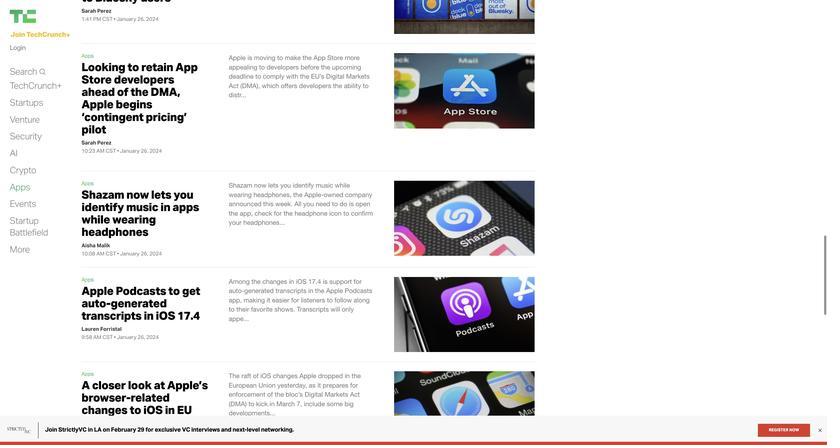 Task type: describe. For each thing, give the bounding box(es) containing it.
(dma),
[[241, 82, 260, 89]]

perez inside sarah perez 1:41 pm cst • january 26, 2024
[[97, 8, 112, 14]]

apps shazam now lets you identify music in apps while wearing headphones aisha malik 10:08 am cst • january 26, 2024
[[82, 180, 199, 257]]

lets inside apps shazam now lets you identify music in apps while wearing headphones aisha malik 10:08 am cst • january 26, 2024
[[151, 187, 171, 202]]

apple is moving to make the app store more appealing to developers before the upcoming deadline to comply with the eu's digital markets act (dma), which offers developers the ability to distr...
[[229, 54, 370, 99]]

cst inside apps apple podcasts to get auto-generated transcripts in ios 17.4 lauren forristal 9:58 am cst • january 26, 2024
[[103, 334, 113, 340]]

apps for apple
[[82, 277, 94, 282]]

with
[[286, 73, 298, 80]]

• inside apps apple podcasts to get auto-generated transcripts in ios 17.4 lauren forristal 9:58 am cst • january 26, 2024
[[114, 334, 116, 340]]

make
[[285, 54, 301, 61]]

your
[[229, 219, 242, 226]]

now inside apps shazam now lets you identify music in apps while wearing headphones aisha malik 10:08 am cst • january 26, 2024
[[127, 187, 149, 202]]

events
[[10, 198, 36, 209]]

battlefield
[[10, 226, 48, 238]]

shazam app icon ios image
[[395, 181, 535, 256]]

announced
[[229, 200, 262, 208]]

apps for a
[[82, 371, 94, 377]]

cst inside apps shazam now lets you identify music in apps while wearing headphones aisha malik 10:08 am cst • january 26, 2024
[[106, 250, 116, 257]]

digital inside the raft of ios changes apple dropped in the european union yesterday, as it prepares for enforcement of the bloc's digital markets act (dma) to kick in march 7, include some big developments...
[[305, 391, 323, 398]]

1 vertical spatial of
[[253, 372, 259, 380]]

it inside among the changes in ios 17.4 is support for auto-generated transcripts in the apple podcasts app, making it easier for listeners to follow along to their favorite shows. transcripts will only appe...
[[267, 296, 270, 304]]

which
[[262, 82, 279, 89]]

8:12
[[82, 428, 92, 435]]

bloc's
[[286, 391, 303, 398]]

apps a closer look at apple's browser-related changes to ios in eu natasha lomas 8:12 am cst • january 26, 2024
[[82, 371, 208, 435]]

the up eu's
[[321, 63, 331, 71]]

to right ability
[[363, 82, 369, 89]]

making
[[244, 296, 265, 304]]

pilot
[[82, 122, 106, 136]]

to inside the apps a closer look at apple's browser-related changes to ios in eu natasha lomas 8:12 am cst • january 26, 2024
[[130, 403, 141, 417]]

to down do on the top of the page
[[344, 209, 350, 217]]

while inside shazam now lets you identify music while wearing headphones, the apple-owned company announced this week. all you need to do is open the app, check for the headphone icon to confirm your headphones...
[[335, 181, 350, 189]]

looking
[[82, 60, 125, 74]]

2 horizontal spatial developers
[[299, 82, 332, 89]]

• inside sarah perez 1:41 pm cst • january 26, 2024
[[114, 16, 116, 22]]

the down week.
[[284, 209, 293, 217]]

login
[[10, 43, 26, 52]]

deadline
[[229, 73, 254, 80]]

markets inside 'apple is moving to make the app store more appealing to developers before the upcoming deadline to comply with the eu's digital markets act (dma), which offers developers the ability to distr...'
[[346, 73, 370, 80]]

venture link
[[10, 113, 40, 125]]

need
[[316, 200, 331, 208]]

ios inside the apps a closer look at apple's browser-related changes to ios in eu natasha lomas 8:12 am cst • january 26, 2024
[[144, 403, 163, 417]]

the raft of ios changes apple dropped in the european union yesterday, as it prepares for enforcement of the bloc's digital markets act (dma) to kick in march 7, include some big developments...
[[229, 372, 361, 417]]

to up (dma),
[[256, 73, 261, 80]]

a
[[82, 378, 90, 392]]

apple inside the raft of ios changes apple dropped in the european union yesterday, as it prepares for enforcement of the bloc's digital markets act (dma) to kick in march 7, include some big developments...
[[300, 372, 317, 380]]

act inside 'apple is moving to make the app store more appealing to developers before the upcoming deadline to comply with the eu's digital markets act (dma), which offers developers the ability to distr...'
[[229, 82, 239, 89]]

shazam now lets you identify music while wearing headphones, the apple-owned company announced this week. all you need to do is open the app, check for the headphone icon to confirm your headphones...
[[229, 181, 373, 226]]

2024 inside apps apple podcasts to get auto-generated transcripts in ios 17.4 lauren forristal 9:58 am cst • january 26, 2024
[[146, 334, 159, 340]]

of inside apps looking to retain app store developers ahead of the dma, apple begins 'contingent pricing' pilot sarah perez 10:23 am cst • january 26, 2024
[[117, 85, 128, 99]]

26, inside apps shazam now lets you identify music in apps while wearing headphones aisha malik 10:08 am cst • january 26, 2024
[[141, 250, 148, 257]]

to left the make
[[277, 54, 283, 61]]

identify inside apps shazam now lets you identify music in apps while wearing headphones aisha malik 10:08 am cst • january 26, 2024
[[82, 200, 124, 214]]

malik
[[97, 242, 110, 248]]

some
[[327, 400, 343, 408]]

venture
[[10, 113, 40, 125]]

events link
[[10, 198, 36, 210]]

shazam inside shazam now lets you identify music while wearing headphones, the apple-owned company announced this week. all you need to do is open the app, check for the headphone icon to confirm your headphones...
[[229, 181, 253, 189]]

digital inside 'apple is moving to make the app store more appealing to developers before the upcoming deadline to comply with the eu's digital markets act (dma), which offers developers the ability to distr...'
[[326, 73, 345, 80]]

retain
[[141, 60, 173, 74]]

pricing'
[[146, 110, 187, 124]]

apps looking to retain app store developers ahead of the dma, apple begins 'contingent pricing' pilot sarah perez 10:23 am cst • january 26, 2024
[[82, 53, 198, 154]]

browser-
[[82, 390, 131, 405]]

distr...
[[229, 91, 247, 99]]

enforcement
[[229, 391, 266, 398]]

ahead
[[82, 85, 115, 99]]

26, inside apps looking to retain app store developers ahead of the dma, apple begins 'contingent pricing' pilot sarah perez 10:23 am cst • january 26, 2024
[[141, 147, 148, 154]]

security
[[10, 130, 42, 142]]

generated inside apps apple podcasts to get auto-generated transcripts in ios 17.4 lauren forristal 9:58 am cst • january 26, 2024
[[111, 296, 167, 310]]

app inside 'apple is moving to make the app store more appealing to developers before the upcoming deadline to comply with the eu's digital markets act (dma), which offers developers the ability to distr...'
[[314, 54, 326, 61]]

aisha malik link
[[82, 242, 110, 248]]

26, inside the apps a closer look at apple's browser-related changes to ios in eu natasha lomas 8:12 am cst • january 26, 2024
[[138, 428, 145, 435]]

10:08
[[82, 250, 95, 257]]

do
[[340, 200, 348, 208]]

2024 inside apps looking to retain app store developers ahead of the dma, apple begins 'contingent pricing' pilot sarah perez 10:23 am cst • january 26, 2024
[[150, 147, 162, 154]]

natasha
[[82, 420, 102, 427]]

music inside apps shazam now lets you identify music in apps while wearing headphones aisha malik 10:08 am cst • january 26, 2024
[[126, 200, 158, 214]]

before
[[301, 63, 320, 71]]

january inside apps shazam now lets you identify music in apps while wearing headphones aisha malik 10:08 am cst • january 26, 2024
[[120, 250, 140, 257]]

lauren forristal link
[[82, 326, 122, 332]]

sarah inside apps looking to retain app store developers ahead of the dma, apple begins 'contingent pricing' pilot sarah perez 10:23 am cst • january 26, 2024
[[82, 139, 96, 146]]

lauren
[[82, 326, 99, 332]]

apple inside apps looking to retain app store developers ahead of the dma, apple begins 'contingent pricing' pilot sarah perez 10:23 am cst • january 26, 2024
[[82, 97, 114, 111]]

'contingent
[[82, 110, 144, 124]]

10:23
[[82, 147, 95, 154]]

appe...
[[229, 315, 249, 322]]

support
[[330, 278, 352, 285]]

podcasts inside apps apple podcasts to get auto-generated transcripts in ios 17.4 lauren forristal 9:58 am cst • january 26, 2024
[[116, 283, 166, 298]]

search image
[[39, 69, 46, 75]]

ai link
[[10, 147, 17, 159]]

forristal
[[100, 326, 122, 332]]

check
[[255, 209, 272, 217]]

upcoming
[[332, 63, 361, 71]]

confirm
[[351, 209, 373, 217]]

ios inside among the changes in ios 17.4 is support for auto-generated transcripts in the apple podcasts app, making it easier for listeners to follow along to their favorite shows. transcripts will only appe...
[[296, 278, 307, 285]]

2024 inside sarah perez 1:41 pm cst • january 26, 2024
[[146, 16, 159, 22]]

january inside apps apple podcasts to get auto-generated transcripts in ios 17.4 lauren forristal 9:58 am cst • january 26, 2024
[[117, 334, 137, 340]]

changes inside the raft of ios changes apple dropped in the european union yesterday, as it prepares for enforcement of the bloc's digital markets act (dma) to kick in march 7, include some big developments...
[[273, 372, 298, 380]]

search
[[10, 65, 37, 77]]

only
[[342, 306, 354, 313]]

will
[[331, 306, 340, 313]]

apps
[[173, 200, 199, 214]]

7,
[[297, 400, 302, 408]]

lets inside shazam now lets you identify music while wearing headphones, the apple-owned company announced this week. all you need to do is open the app, check for the headphone icon to confirm your headphones...
[[269, 181, 279, 189]]

for inside the raft of ios changes apple dropped in the european union yesterday, as it prepares for enforcement of the bloc's digital markets act (dma) to kick in march 7, include some big developments...
[[350, 381, 358, 389]]

transcripts inside apps apple podcasts to get auto-generated transcripts in ios 17.4 lauren forristal 9:58 am cst • january 26, 2024
[[82, 308, 142, 323]]

shows.
[[275, 306, 295, 313]]

apps for looking
[[82, 53, 94, 59]]

look
[[128, 378, 152, 392]]

the down before
[[300, 73, 310, 80]]

the inside apps looking to retain app store developers ahead of the dma, apple begins 'contingent pricing' pilot sarah perez 10:23 am cst • january 26, 2024
[[131, 85, 149, 99]]

to inside apps apple podcasts to get auto-generated transcripts in ios 17.4 lauren forristal 9:58 am cst • january 26, 2024
[[168, 283, 180, 298]]

natasha lomas link
[[82, 420, 120, 427]]

apps link for shazam
[[82, 180, 94, 186]]

you inside apps shazam now lets you identify music in apps while wearing headphones aisha malik 10:08 am cst • january 26, 2024
[[174, 187, 194, 202]]

in inside apps apple podcasts to get auto-generated transcripts in ios 17.4 lauren forristal 9:58 am cst • january 26, 2024
[[144, 308, 154, 323]]

lomas
[[103, 420, 120, 427]]

store inside apps looking to retain app store developers ahead of the dma, apple begins 'contingent pricing' pilot sarah perez 10:23 am cst • january 26, 2024
[[82, 72, 112, 87]]

techcrunch link
[[10, 10, 75, 23]]

developers inside apps looking to retain app store developers ahead of the dma, apple begins 'contingent pricing' pilot sarah perez 10:23 am cst • january 26, 2024
[[114, 72, 174, 87]]

in inside apps shazam now lets you identify music in apps while wearing headphones aisha malik 10:08 am cst • january 26, 2024
[[161, 200, 170, 214]]

big
[[345, 400, 354, 408]]

in inside the apps a closer look at apple's browser-related changes to ios in eu natasha lomas 8:12 am cst • january 26, 2024
[[165, 403, 175, 417]]

am inside apps looking to retain app store developers ahead of the dma, apple begins 'contingent pricing' pilot sarah perez 10:23 am cst • january 26, 2024
[[97, 147, 105, 154]]

related
[[131, 390, 170, 405]]

appealing
[[229, 63, 258, 71]]

2024 inside apps shazam now lets you identify music in apps while wearing headphones aisha malik 10:08 am cst • january 26, 2024
[[150, 250, 162, 257]]

17.4 inside apps apple podcasts to get auto-generated transcripts in ios 17.4 lauren forristal 9:58 am cst • january 26, 2024
[[178, 308, 200, 323]]

january inside apps looking to retain app store developers ahead of the dma, apple begins 'contingent pricing' pilot sarah perez 10:23 am cst • january 26, 2024
[[120, 147, 140, 154]]

more
[[345, 54, 360, 61]]

auto- inside apps apple podcasts to get auto-generated transcripts in ios 17.4 lauren forristal 9:58 am cst • january 26, 2024
[[82, 296, 111, 310]]

icon
[[330, 209, 342, 217]]

• inside the apps a closer look at apple's browser-related changes to ios in eu natasha lomas 8:12 am cst • january 26, 2024
[[114, 428, 116, 435]]

techcrunch image
[[10, 10, 36, 23]]

for inside shazam now lets you identify music while wearing headphones, the apple-owned company announced this week. all you need to do is open the app, check for the headphone icon to confirm your headphones...
[[274, 209, 282, 217]]

to left their
[[229, 306, 235, 313]]

app store icon on iphone screen image
[[395, 53, 535, 128]]

the left ability
[[333, 82, 343, 89]]

startup
[[10, 215, 39, 226]]

more
[[10, 243, 30, 255]]

music inside shazam now lets you identify music while wearing headphones, the apple-owned company announced this week. all you need to do is open the app, check for the headphone icon to confirm your headphones...
[[316, 181, 333, 189]]

join
[[10, 30, 25, 39]]

apps apple podcasts to get auto-generated transcripts in ios 17.4 lauren forristal 9:58 am cst • january 26, 2024
[[82, 277, 200, 340]]

+
[[66, 31, 70, 39]]

apple inside 'apple is moving to make the app store more appealing to developers before the upcoming deadline to comply with the eu's digital markets act (dma), which offers developers the ability to distr...'
[[229, 54, 246, 61]]



Task type: locate. For each thing, give the bounding box(es) containing it.
app up before
[[314, 54, 326, 61]]

transcripts
[[297, 306, 329, 313]]

apps link for apple
[[82, 277, 94, 282]]

apps inside apps shazam now lets you identify music in apps while wearing headphones aisha malik 10:08 am cst • january 26, 2024
[[82, 180, 94, 186]]

1:41
[[82, 16, 92, 22]]

sarah perez 1:41 pm cst • january 26, 2024
[[82, 8, 159, 22]]

for right support
[[354, 278, 362, 285]]

login link
[[10, 42, 26, 53]]

am
[[97, 147, 105, 154], [97, 250, 105, 257], [93, 334, 101, 340], [93, 428, 101, 435]]

the up your at the left
[[229, 209, 238, 217]]

crypto
[[10, 164, 36, 176]]

2 perez from the top
[[97, 139, 112, 146]]

cst inside sarah perez 1:41 pm cst • january 26, 2024
[[102, 16, 113, 22]]

app, up their
[[229, 296, 242, 304]]

to left do on the top of the page
[[332, 200, 338, 208]]

0 horizontal spatial now
[[127, 187, 149, 202]]

it up favorite
[[267, 296, 270, 304]]

0 horizontal spatial lets
[[151, 187, 171, 202]]

• down forristal
[[114, 334, 116, 340]]

apple-
[[305, 191, 324, 198]]

startup battlefield link
[[10, 215, 48, 238]]

1 vertical spatial auto-
[[82, 296, 111, 310]]

1 horizontal spatial podcasts
[[345, 287, 373, 294]]

transcripts
[[276, 287, 307, 294], [82, 308, 142, 323]]

cst down the malik
[[106, 250, 116, 257]]

0 vertical spatial markets
[[346, 73, 370, 80]]

am inside apps apple podcasts to get auto-generated transcripts in ios 17.4 lauren forristal 9:58 am cst • january 26, 2024
[[93, 334, 101, 340]]

while up owned
[[335, 181, 350, 189]]

prepares
[[323, 381, 349, 389]]

generated inside among the changes in ios 17.4 is support for auto-generated transcripts in the apple podcasts app, making it easier for listeners to follow along to their favorite shows. transcripts will only appe...
[[244, 287, 274, 294]]

2 vertical spatial is
[[323, 278, 328, 285]]

developers up begins
[[114, 72, 174, 87]]

1 vertical spatial perez
[[97, 139, 112, 146]]

0 vertical spatial wearing
[[229, 191, 252, 198]]

1 horizontal spatial transcripts
[[276, 287, 307, 294]]

to left retain
[[128, 60, 139, 74]]

for down week.
[[274, 209, 282, 217]]

it right as
[[318, 381, 321, 389]]

the right among
[[252, 278, 261, 285]]

act up big
[[350, 391, 360, 398]]

1 vertical spatial generated
[[111, 296, 167, 310]]

cst inside apps looking to retain app store developers ahead of the dma, apple begins 'contingent pricing' pilot sarah perez 10:23 am cst • january 26, 2024
[[106, 147, 116, 154]]

sarah perez link up 10:23 on the left of the page
[[82, 139, 112, 146]]

1 horizontal spatial music
[[316, 181, 333, 189]]

join techcrunch +
[[10, 30, 70, 39]]

app,
[[240, 209, 253, 217], [229, 296, 242, 304]]

is inside among the changes in ios 17.4 is support for auto-generated transcripts in the apple podcasts app, making it easier for listeners to follow along to their favorite shows. transcripts will only appe...
[[323, 278, 328, 285]]

for
[[274, 209, 282, 217], [354, 278, 362, 285], [291, 296, 299, 304], [350, 381, 358, 389]]

am inside the apps a closer look at apple's browser-related changes to ios in eu natasha lomas 8:12 am cst • january 26, 2024
[[93, 428, 101, 435]]

is left support
[[323, 278, 328, 285]]

0 horizontal spatial digital
[[305, 391, 323, 398]]

0 vertical spatial transcripts
[[276, 287, 307, 294]]

2024
[[146, 16, 159, 22], [150, 147, 162, 154], [150, 250, 162, 257], [146, 334, 159, 340], [146, 428, 159, 435]]

0 horizontal spatial wearing
[[112, 212, 156, 227]]

while
[[335, 181, 350, 189], [82, 212, 110, 227]]

techcrunch
[[26, 30, 66, 39]]

european
[[229, 381, 257, 389]]

0 vertical spatial while
[[335, 181, 350, 189]]

pm
[[93, 16, 101, 22]]

1 vertical spatial sarah perez link
[[82, 139, 112, 146]]

0 vertical spatial of
[[117, 85, 128, 99]]

lets up headphones, at the left top of the page
[[269, 181, 279, 189]]

• inside apps shazam now lets you identify music in apps while wearing headphones aisha malik 10:08 am cst • january 26, 2024
[[117, 250, 119, 257]]

podcasts inside among the changes in ios 17.4 is support for auto-generated transcripts in the apple podcasts app, making it easier for listeners to follow along to their favorite shows. transcripts will only appe...
[[345, 287, 373, 294]]

2 horizontal spatial you
[[304, 200, 314, 208]]

• right 10:23 on the left of the page
[[117, 147, 119, 154]]

is inside shazam now lets you identify music while wearing headphones, the apple-owned company announced this week. all you need to do is open the app, check for the headphone icon to confirm your headphones...
[[349, 200, 354, 208]]

this
[[263, 200, 274, 208]]

while up aisha malik link
[[82, 212, 110, 227]]

auto- down among
[[229, 287, 244, 294]]

sarah perez link
[[82, 8, 112, 14], [82, 139, 112, 146]]

techcrunch+ link
[[10, 80, 62, 91]]

0 vertical spatial 17.4
[[309, 278, 321, 285]]

0 vertical spatial sarah
[[82, 8, 96, 14]]

a closer look at apple's browser-related changes to ios in eu link
[[82, 378, 208, 417]]

transcripts up forristal
[[82, 308, 142, 323]]

changes up easier
[[263, 278, 288, 285]]

it
[[267, 296, 270, 304], [318, 381, 321, 389]]

perez inside apps looking to retain app store developers ahead of the dma, apple begins 'contingent pricing' pilot sarah perez 10:23 am cst • january 26, 2024
[[97, 139, 112, 146]]

cst
[[102, 16, 113, 22], [106, 147, 116, 154], [106, 250, 116, 257], [103, 334, 113, 340], [103, 428, 113, 435]]

1 vertical spatial wearing
[[112, 212, 156, 227]]

cst down forristal
[[103, 334, 113, 340]]

of right raft
[[253, 372, 259, 380]]

0 horizontal spatial while
[[82, 212, 110, 227]]

transcripts up easier
[[276, 287, 307, 294]]

shazam inside apps shazam now lets you identify music in apps while wearing headphones aisha malik 10:08 am cst • january 26, 2024
[[82, 187, 124, 202]]

2 sarah from the top
[[82, 139, 96, 146]]

comply
[[263, 73, 285, 80]]

auto- inside among the changes in ios 17.4 is support for auto-generated transcripts in the apple podcasts app, making it easier for listeners to follow along to their favorite shows. transcripts will only appe...
[[229, 287, 244, 294]]

at
[[154, 378, 165, 392]]

to up developments...
[[249, 400, 255, 408]]

apps link for a
[[82, 371, 94, 377]]

wearing
[[229, 191, 252, 198], [112, 212, 156, 227]]

markets up ability
[[346, 73, 370, 80]]

17.4 down get
[[178, 308, 200, 323]]

digital
[[326, 73, 345, 80], [305, 391, 323, 398]]

the left the dma,
[[131, 85, 149, 99]]

aisha
[[82, 242, 96, 248]]

0 vertical spatial auto-
[[229, 287, 244, 294]]

1 horizontal spatial shazam
[[229, 181, 253, 189]]

sarah perez link for 10:23 am cst
[[82, 139, 112, 146]]

january
[[117, 16, 136, 22], [120, 147, 140, 154], [120, 250, 140, 257], [117, 334, 137, 340], [117, 428, 137, 435]]

1 vertical spatial markets
[[325, 391, 349, 398]]

0 horizontal spatial act
[[229, 82, 239, 89]]

0 horizontal spatial music
[[126, 200, 158, 214]]

app inside apps looking to retain app store developers ahead of the dma, apple begins 'contingent pricing' pilot sarah perez 10:23 am cst • january 26, 2024
[[176, 60, 198, 74]]

headphones
[[82, 225, 148, 239]]

january inside sarah perez 1:41 pm cst • january 26, 2024
[[117, 16, 136, 22]]

eu's
[[311, 73, 325, 80]]

cst down lomas
[[103, 428, 113, 435]]

1 horizontal spatial auto-
[[229, 287, 244, 294]]

sarah perez link for 1:41 pm cst
[[82, 8, 112, 14]]

apple inside apps apple podcasts to get auto-generated transcripts in ios 17.4 lauren forristal 9:58 am cst • january 26, 2024
[[82, 283, 114, 298]]

the right dropped
[[352, 372, 361, 380]]

changes up 'yesterday,' at the left bottom of page
[[273, 372, 298, 380]]

you
[[281, 181, 291, 189], [174, 187, 194, 202], [304, 200, 314, 208]]

1 horizontal spatial store
[[328, 54, 343, 61]]

0 horizontal spatial transcripts
[[82, 308, 142, 323]]

app right retain
[[176, 60, 198, 74]]

1 vertical spatial identify
[[82, 200, 124, 214]]

1 vertical spatial while
[[82, 212, 110, 227]]

digital down "upcoming"
[[326, 73, 345, 80]]

app, inside shazam now lets you identify music while wearing headphones, the apple-owned company announced this week. all you need to do is open the app, check for the headphone icon to confirm your headphones...
[[240, 209, 253, 217]]

app, down announced
[[240, 209, 253, 217]]

am right 10:23 on the left of the page
[[97, 147, 105, 154]]

act up distr...
[[229, 82, 239, 89]]

1 vertical spatial digital
[[305, 391, 323, 398]]

0 horizontal spatial it
[[267, 296, 270, 304]]

markets down prepares
[[325, 391, 349, 398]]

dma,
[[151, 85, 180, 99]]

2 vertical spatial changes
[[82, 403, 128, 417]]

1 vertical spatial app,
[[229, 296, 242, 304]]

0 vertical spatial perez
[[97, 8, 112, 14]]

security link
[[10, 130, 42, 142]]

1 vertical spatial store
[[82, 72, 112, 87]]

1 horizontal spatial digital
[[326, 73, 345, 80]]

0 horizontal spatial app
[[176, 60, 198, 74]]

begins
[[116, 97, 152, 111]]

0 horizontal spatial developers
[[114, 72, 174, 87]]

1 horizontal spatial while
[[335, 181, 350, 189]]

among
[[229, 278, 250, 285]]

is up appealing
[[248, 54, 252, 61]]

1 horizontal spatial lets
[[269, 181, 279, 189]]

changes inside among the changes in ios 17.4 is support for auto-generated transcripts in the apple podcasts app, making it easier for listeners to follow along to their favorite shows. transcripts will only appe...
[[263, 278, 288, 285]]

0 vertical spatial identify
[[293, 181, 314, 189]]

as
[[309, 381, 316, 389]]

january inside the apps a closer look at apple's browser-related changes to ios in eu natasha lomas 8:12 am cst • january 26, 2024
[[117, 428, 137, 435]]

auto-
[[229, 287, 244, 294], [82, 296, 111, 310]]

generated
[[244, 287, 274, 294], [111, 296, 167, 310]]

include
[[304, 400, 325, 408]]

kick
[[256, 400, 268, 408]]

• inside apps looking to retain app store developers ahead of the dma, apple begins 'contingent pricing' pilot sarah perez 10:23 am cst • january 26, 2024
[[117, 147, 119, 154]]

1 vertical spatial music
[[126, 200, 158, 214]]

0 vertical spatial music
[[316, 181, 333, 189]]

to up will on the left of page
[[327, 296, 333, 304]]

1 horizontal spatial developers
[[267, 63, 299, 71]]

cst inside the apps a closer look at apple's browser-related changes to ios in eu natasha lomas 8:12 am cst • january 26, 2024
[[103, 428, 113, 435]]

2 vertical spatial of
[[267, 391, 273, 398]]

auto- up lauren forristal link
[[82, 296, 111, 310]]

apps inside the apps a closer look at apple's browser-related changes to ios in eu natasha lomas 8:12 am cst • january 26, 2024
[[82, 371, 94, 377]]

1 horizontal spatial wearing
[[229, 191, 252, 198]]

perez up 'pm'
[[97, 8, 112, 14]]

while inside apps shazam now lets you identify music in apps while wearing headphones aisha malik 10:08 am cst • january 26, 2024
[[82, 212, 110, 227]]

for right prepares
[[350, 381, 358, 389]]

of down union
[[267, 391, 273, 398]]

transcripts inside among the changes in ios 17.4 is support for auto-generated transcripts in the apple podcasts app, making it easier for listeners to follow along to their favorite shows. transcripts will only appe...
[[276, 287, 307, 294]]

changes inside the apps a closer look at apple's browser-related changes to ios in eu natasha lomas 8:12 am cst • january 26, 2024
[[82, 403, 128, 417]]

0 horizontal spatial generated
[[111, 296, 167, 310]]

the up before
[[303, 54, 312, 61]]

to inside apps looking to retain app store developers ahead of the dma, apple begins 'contingent pricing' pilot sarah perez 10:23 am cst • january 26, 2024
[[128, 60, 139, 74]]

of right "ahead"
[[117, 85, 128, 99]]

perez down pilot
[[97, 139, 112, 146]]

am down the malik
[[97, 250, 105, 257]]

yesterday,
[[278, 381, 307, 389]]

1 vertical spatial changes
[[273, 372, 298, 380]]

1 vertical spatial sarah
[[82, 139, 96, 146]]

march
[[277, 400, 295, 408]]

0 vertical spatial digital
[[326, 73, 345, 80]]

1 vertical spatial it
[[318, 381, 321, 389]]

shazam now lets you identify music in apps while wearing headphones link
[[82, 187, 199, 239]]

apps for shazam
[[82, 180, 94, 186]]

17.4 up listeners
[[309, 278, 321, 285]]

the up listeners
[[315, 287, 325, 294]]

changes up natasha lomas link
[[82, 403, 128, 417]]

app, inside among the changes in ios 17.4 is support for auto-generated transcripts in the apple podcasts app, making it easier for listeners to follow along to their favorite shows. transcripts will only appe...
[[229, 296, 242, 304]]

developers up comply
[[267, 63, 299, 71]]

wearing inside apps shazam now lets you identify music in apps while wearing headphones aisha malik 10:08 am cst • january 26, 2024
[[112, 212, 156, 227]]

easier
[[272, 296, 290, 304]]

sarah up 1:41
[[82, 8, 96, 14]]

store inside 'apple is moving to make the app store more appealing to developers before the upcoming deadline to comply with the eu's digital markets act (dma), which offers developers the ability to distr...'
[[328, 54, 343, 61]]

17.4
[[309, 278, 321, 285], [178, 308, 200, 323]]

26, inside sarah perez 1:41 pm cst • january 26, 2024
[[137, 16, 145, 22]]

to inside the raft of ios changes apple dropped in the european union yesterday, as it prepares for enforcement of the bloc's digital markets act (dma) to kick in march 7, include some big developments...
[[249, 400, 255, 408]]

0 vertical spatial app,
[[240, 209, 253, 217]]

0 horizontal spatial you
[[174, 187, 194, 202]]

2024 inside the apps a closer look at apple's browser-related changes to ios in eu natasha lomas 8:12 am cst • january 26, 2024
[[146, 428, 159, 435]]

ai
[[10, 147, 17, 159]]

for up shows. at bottom left
[[291, 296, 299, 304]]

in
[[161, 200, 170, 214], [289, 278, 294, 285], [309, 287, 314, 294], [144, 308, 154, 323], [345, 372, 350, 380], [270, 400, 275, 408], [165, 403, 175, 417]]

headphones...
[[244, 219, 285, 226]]

favorite
[[251, 306, 273, 313]]

am down lauren forristal link
[[93, 334, 101, 340]]

0 horizontal spatial identify
[[82, 200, 124, 214]]

is inside 'apple is moving to make the app store more appealing to developers before the upcoming deadline to comply with the eu's digital markets act (dma), which offers developers the ability to distr...'
[[248, 54, 252, 61]]

0 vertical spatial it
[[267, 296, 270, 304]]

2 horizontal spatial is
[[349, 200, 354, 208]]

1 horizontal spatial of
[[253, 372, 259, 380]]

0 vertical spatial sarah perez link
[[82, 8, 112, 14]]

markets inside the raft of ios changes apple dropped in the european union yesterday, as it prepares for enforcement of the bloc's digital markets act (dma) to kick in march 7, include some big developments...
[[325, 391, 349, 398]]

techcrunch+
[[10, 80, 62, 91]]

more link
[[10, 243, 30, 255]]

26, inside apps apple podcasts to get auto-generated transcripts in ios 17.4 lauren forristal 9:58 am cst • january 26, 2024
[[138, 334, 145, 340]]

apple inside among the changes in ios 17.4 is support for auto-generated transcripts in the apple podcasts app, making it easier for listeners to follow along to their favorite shows. transcripts will only appe...
[[326, 287, 343, 294]]

17.4 inside among the changes in ios 17.4 is support for auto-generated transcripts in the apple podcasts app, making it easier for listeners to follow along to their favorite shows. transcripts will only appe...
[[309, 278, 321, 285]]

0 vertical spatial generated
[[244, 287, 274, 294]]

1 horizontal spatial identify
[[293, 181, 314, 189]]

apps link
[[82, 53, 94, 59], [82, 180, 94, 186], [10, 181, 30, 193], [82, 277, 94, 282], [82, 371, 94, 377]]

the up all at the top left
[[294, 191, 303, 198]]

among the changes in ios 17.4 is support for auto-generated transcripts in the apple podcasts app, making it easier for listeners to follow along to their favorite shows. transcripts will only appe...
[[229, 278, 373, 322]]

lets left apps
[[151, 187, 171, 202]]

1 sarah from the top
[[82, 8, 96, 14]]

to down look
[[130, 403, 141, 417]]

wearing inside shazam now lets you identify music while wearing headphones, the apple-owned company announced this week. all you need to do is open the app, check for the headphone icon to confirm your headphones...
[[229, 191, 252, 198]]

ios
[[296, 278, 307, 285], [156, 308, 175, 323], [261, 372, 271, 380], [144, 403, 163, 417]]

identify
[[293, 181, 314, 189], [82, 200, 124, 214]]

2 horizontal spatial of
[[267, 391, 273, 398]]

am down natasha lomas link
[[93, 428, 101, 435]]

ios inside the raft of ios changes apple dropped in the european union yesterday, as it prepares for enforcement of the bloc's digital markets act (dma) to kick in march 7, include some big developments...
[[261, 372, 271, 380]]

open
[[356, 200, 371, 208]]

1 horizontal spatial app
[[314, 54, 326, 61]]

1 vertical spatial act
[[350, 391, 360, 398]]

to down moving
[[259, 63, 265, 71]]

the up march
[[275, 391, 284, 398]]

1 vertical spatial transcripts
[[82, 308, 142, 323]]

sarah up 10:23 on the left of the page
[[82, 139, 96, 146]]

listeners
[[301, 296, 325, 304]]

apps inside apps looking to retain app store developers ahead of the dma, apple begins 'contingent pricing' pilot sarah perez 10:23 am cst • january 26, 2024
[[82, 53, 94, 59]]

1 horizontal spatial it
[[318, 381, 321, 389]]

identify inside shazam now lets you identify music while wearing headphones, the apple-owned company announced this week. all you need to do is open the app, check for the headphone icon to confirm your headphones...
[[293, 181, 314, 189]]

it inside the raft of ios changes apple dropped in the european union yesterday, as it prepares for enforcement of the bloc's digital markets act (dma) to kick in march 7, include some big developments...
[[318, 381, 321, 389]]

dropped
[[318, 372, 343, 380]]

0 vertical spatial changes
[[263, 278, 288, 285]]

along
[[354, 296, 370, 304]]

the
[[229, 372, 240, 380]]

digital up "include"
[[305, 391, 323, 398]]

cst right 'pm'
[[102, 16, 113, 22]]

1 vertical spatial is
[[349, 200, 354, 208]]

get
[[182, 283, 200, 298]]

•
[[114, 16, 116, 22], [117, 147, 119, 154], [117, 250, 119, 257], [114, 334, 116, 340], [114, 428, 116, 435]]

0 horizontal spatial is
[[248, 54, 252, 61]]

1 horizontal spatial you
[[281, 181, 291, 189]]

is right do on the top of the page
[[349, 200, 354, 208]]

apps link for looking
[[82, 53, 94, 59]]

0 horizontal spatial of
[[117, 85, 128, 99]]

0 horizontal spatial auto-
[[82, 296, 111, 310]]

now inside shazam now lets you identify music while wearing headphones, the apple-owned company announced this week. all you need to do is open the app, check for the headphone icon to confirm your headphones...
[[254, 181, 267, 189]]

week.
[[276, 200, 293, 208]]

apple's
[[167, 378, 208, 392]]

identify up the apple-
[[293, 181, 314, 189]]

0 horizontal spatial podcasts
[[116, 283, 166, 298]]

to left get
[[168, 283, 180, 298]]

sarah inside sarah perez 1:41 pm cst • january 26, 2024
[[82, 8, 96, 14]]

changes
[[263, 278, 288, 285], [273, 372, 298, 380], [82, 403, 128, 417]]

• down 'headphones'
[[117, 250, 119, 257]]

1 vertical spatial 17.4
[[178, 308, 200, 323]]

company
[[346, 191, 373, 198]]

apps inside apps apple podcasts to get auto-generated transcripts in ios 17.4 lauren forristal 9:58 am cst • january 26, 2024
[[82, 277, 94, 282]]

owned
[[324, 191, 344, 198]]

• right 'pm'
[[114, 16, 116, 22]]

1 horizontal spatial now
[[254, 181, 267, 189]]

headphones,
[[254, 191, 292, 198]]

1 horizontal spatial 17.4
[[309, 278, 321, 285]]

sarah perez link up 'pm'
[[82, 8, 112, 14]]

cst right 10:23 on the left of the page
[[106, 147, 116, 154]]

2 sarah perez link from the top
[[82, 139, 112, 146]]

ios inside apps apple podcasts to get auto-generated transcripts in ios 17.4 lauren forristal 9:58 am cst • january 26, 2024
[[156, 308, 175, 323]]

headphone
[[295, 209, 328, 217]]

0 horizontal spatial shazam
[[82, 187, 124, 202]]

union
[[259, 381, 276, 389]]

0 vertical spatial store
[[328, 54, 343, 61]]

act inside the raft of ios changes apple dropped in the european union yesterday, as it prepares for enforcement of the bloc's digital markets act (dma) to kick in march 7, include some big developments...
[[350, 391, 360, 398]]

looking to retain app store developers ahead of the dma, apple begins 'contingent pricing' pilot link
[[82, 60, 198, 136]]

• down lomas
[[114, 428, 116, 435]]

am inside apps shazam now lets you identify music in apps while wearing headphones aisha malik 10:08 am cst • january 26, 2024
[[97, 250, 105, 257]]

1 horizontal spatial act
[[350, 391, 360, 398]]

music
[[316, 181, 333, 189], [126, 200, 158, 214]]

1 sarah perez link from the top
[[82, 8, 112, 14]]

0 horizontal spatial store
[[82, 72, 112, 87]]

raft
[[242, 372, 251, 380]]

closer
[[92, 378, 126, 392]]

1 horizontal spatial is
[[323, 278, 328, 285]]

follow
[[335, 296, 352, 304]]

0 horizontal spatial 17.4
[[178, 308, 200, 323]]

1 perez from the top
[[97, 8, 112, 14]]

identify up 'headphones'
[[82, 200, 124, 214]]

1 horizontal spatial generated
[[244, 287, 274, 294]]

0 vertical spatial act
[[229, 82, 239, 89]]

developers down eu's
[[299, 82, 332, 89]]

0 vertical spatial is
[[248, 54, 252, 61]]

sarah
[[82, 8, 96, 14], [82, 139, 96, 146]]



Task type: vqa. For each thing, say whether or not it's contained in the screenshot.
26,
yes



